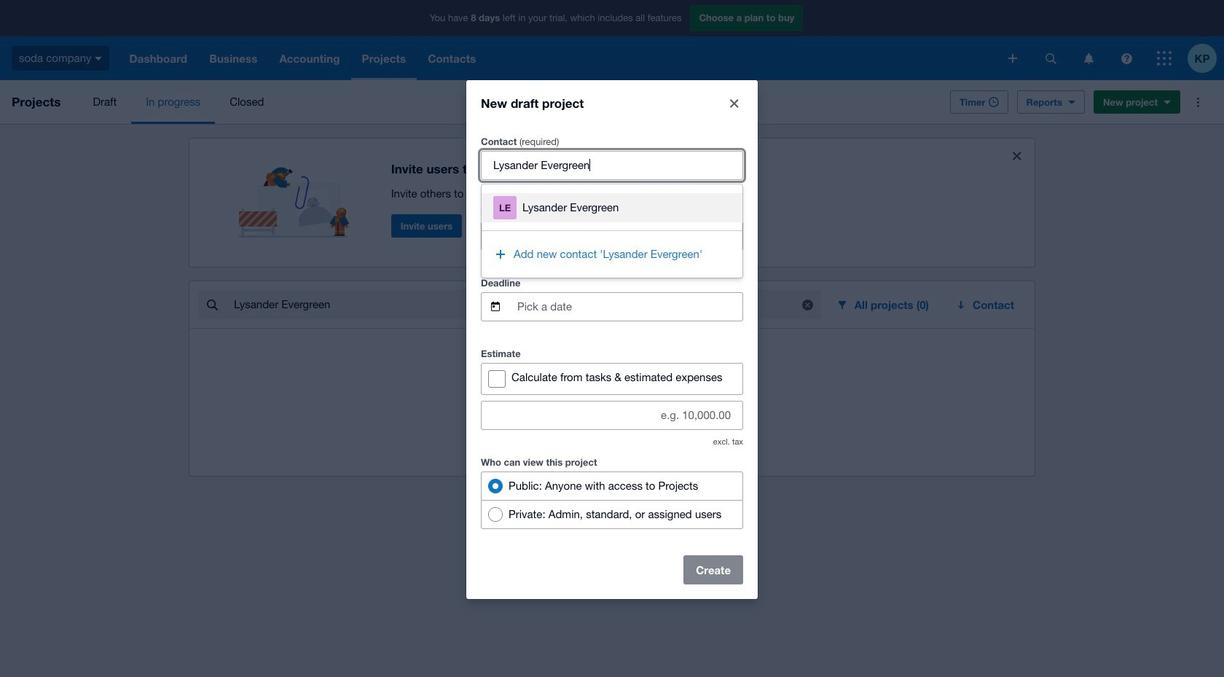 Task type: locate. For each thing, give the bounding box(es) containing it.
1 vertical spatial group
[[481, 471, 743, 529]]

list box
[[482, 184, 743, 231]]

svg image
[[1084, 53, 1094, 64], [1009, 54, 1018, 63]]

0 horizontal spatial svg image
[[1009, 54, 1018, 63]]

banner
[[0, 0, 1225, 80]]

dialog
[[466, 80, 758, 599]]

Search in progress projects search field
[[233, 291, 789, 319]]

svg image
[[1157, 51, 1172, 66], [1046, 53, 1057, 64], [1121, 53, 1132, 64], [95, 57, 102, 60]]

group
[[482, 184, 743, 277], [481, 471, 743, 529]]

1 horizontal spatial svg image
[[1084, 53, 1094, 64]]

None field
[[482, 222, 743, 250]]



Task type: vqa. For each thing, say whether or not it's contained in the screenshot.
29.00 link on the right of page
no



Task type: describe. For each thing, give the bounding box(es) containing it.
e.g. 10,000.00 field
[[482, 401, 743, 429]]

invite users to projects image
[[239, 150, 356, 238]]

Find or create a contact field
[[482, 151, 743, 179]]

0 vertical spatial group
[[482, 184, 743, 277]]

Pick a date field
[[516, 293, 743, 320]]



